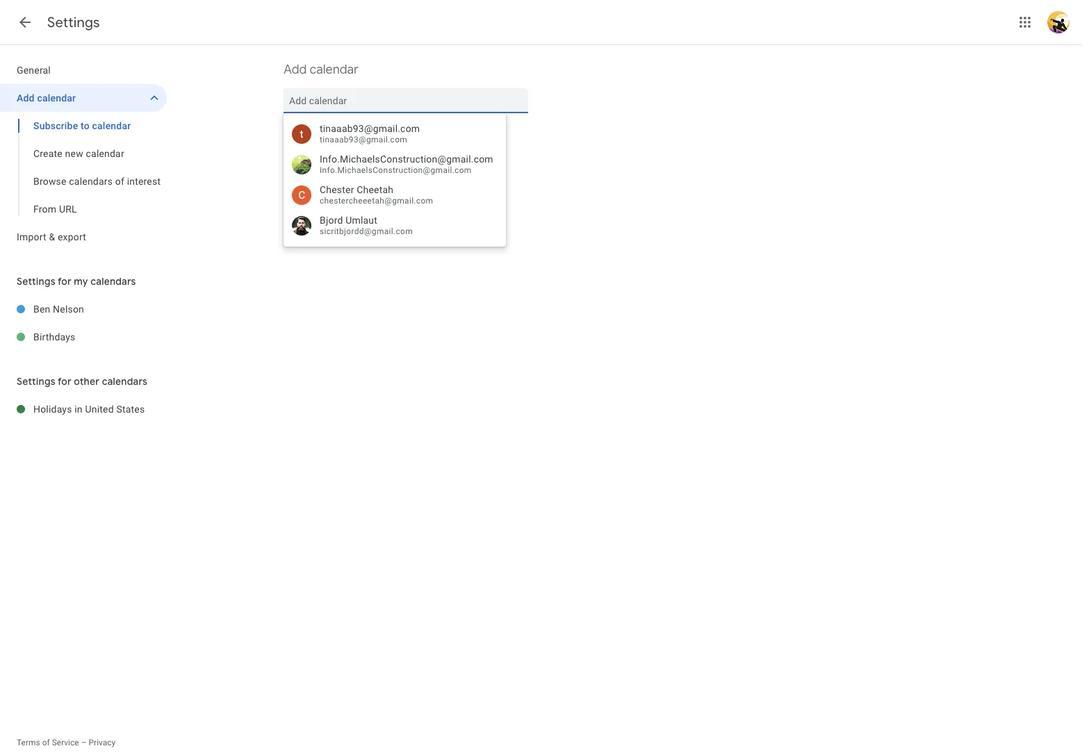 Task type: locate. For each thing, give the bounding box(es) containing it.
1 vertical spatial add calendar
[[17, 93, 76, 104]]

other
[[74, 376, 100, 388]]

2 for from the top
[[58, 376, 71, 388]]

chestercheeetah@gmail.com
[[320, 196, 434, 206]]

settings up holidays
[[17, 376, 55, 388]]

from
[[33, 204, 56, 215]]

1 info.michaelsconstruction@gmail.com from the top
[[320, 154, 494, 165]]

subscribe to calendar
[[33, 120, 131, 131]]

settings for settings for other calendars
[[17, 376, 55, 388]]

ben
[[33, 304, 50, 315]]

settings for other calendars
[[17, 376, 148, 388]]

&
[[49, 232, 55, 243]]

of
[[115, 176, 124, 187], [42, 739, 50, 748]]

1 vertical spatial settings
[[17, 275, 55, 288]]

import & export
[[17, 232, 86, 243]]

go back image
[[17, 14, 33, 31]]

in
[[75, 404, 83, 415]]

url
[[59, 204, 77, 215]]

Add calendar text field
[[289, 88, 523, 113]]

settings
[[47, 14, 100, 31], [17, 275, 55, 288], [17, 376, 55, 388]]

1 vertical spatial for
[[58, 376, 71, 388]]

2 info.michaelsconstruction@gmail.com from the top
[[320, 165, 472, 175]]

settings up ben
[[17, 275, 55, 288]]

1 horizontal spatial add
[[284, 62, 307, 78]]

calendars right the my
[[91, 275, 136, 288]]

calendar
[[310, 62, 359, 78], [37, 93, 76, 104], [92, 120, 131, 131], [86, 148, 124, 159]]

tree
[[0, 56, 167, 251]]

holidays
[[33, 404, 72, 415]]

calendars up states
[[102, 376, 148, 388]]

umlaut
[[346, 215, 378, 226]]

terms
[[17, 739, 40, 748]]

create new calendar
[[33, 148, 124, 159]]

for for other
[[58, 376, 71, 388]]

interest
[[127, 176, 161, 187]]

info.michaelsconstruction@gmail.com inside info.michaelsconstruction@gmail.com info.michaelsconstruction@gmail.com
[[320, 165, 472, 175]]

subscribe
[[33, 120, 78, 131]]

1 vertical spatial add
[[17, 93, 35, 104]]

1 vertical spatial calendars
[[91, 275, 136, 288]]

tree containing general
[[0, 56, 167, 251]]

privacy link
[[89, 739, 116, 748]]

of right terms
[[42, 739, 50, 748]]

privacy
[[89, 739, 116, 748]]

for left the my
[[58, 275, 71, 288]]

list box
[[284, 119, 506, 241]]

tinaaab93@gmail.com
[[320, 123, 420, 134], [320, 135, 408, 145]]

add calendar
[[284, 62, 359, 78], [17, 93, 76, 104]]

0 horizontal spatial add calendar
[[17, 93, 76, 104]]

1 vertical spatial of
[[42, 739, 50, 748]]

1 tinaaab93@gmail.com from the top
[[320, 123, 420, 134]]

general
[[17, 65, 51, 76]]

calendars down create new calendar
[[69, 176, 113, 187]]

birthdays
[[33, 332, 75, 343]]

1 for from the top
[[58, 275, 71, 288]]

settings for my calendars tree
[[0, 296, 167, 351]]

calendars
[[69, 176, 113, 187], [91, 275, 136, 288], [102, 376, 148, 388]]

tinaaab93@gmail.com down add calendar text field
[[320, 123, 420, 134]]

export
[[58, 232, 86, 243]]

from url
[[33, 204, 77, 215]]

holidays in united states
[[33, 404, 145, 415]]

settings for settings for my calendars
[[17, 275, 55, 288]]

1 horizontal spatial of
[[115, 176, 124, 187]]

2 vertical spatial settings
[[17, 376, 55, 388]]

add
[[284, 62, 307, 78], [17, 93, 35, 104]]

settings right go back icon
[[47, 14, 100, 31]]

for
[[58, 275, 71, 288], [58, 376, 71, 388]]

tinaaab93@gmail.com up info.michaelsconstruction@gmail.com info.michaelsconstruction@gmail.com
[[320, 135, 408, 145]]

–
[[81, 739, 87, 748]]

nelson
[[53, 304, 84, 315]]

0 vertical spatial settings
[[47, 14, 100, 31]]

settings for settings
[[47, 14, 100, 31]]

calendar inside tree item
[[37, 93, 76, 104]]

birthdays tree item
[[0, 323, 167, 351]]

service
[[52, 739, 79, 748]]

settings for my calendars
[[17, 275, 136, 288]]

holidays in united states tree item
[[0, 396, 167, 424]]

create
[[33, 148, 63, 159]]

2 tinaaab93@gmail.com from the top
[[320, 135, 408, 145]]

states
[[116, 404, 145, 415]]

0 horizontal spatial add
[[17, 93, 35, 104]]

0 vertical spatial calendars
[[69, 176, 113, 187]]

group
[[0, 112, 167, 223]]

2 vertical spatial calendars
[[102, 376, 148, 388]]

1 horizontal spatial add calendar
[[284, 62, 359, 78]]

sicritbjordd@gmail.com
[[320, 227, 413, 236]]

to
[[81, 120, 90, 131]]

0 vertical spatial for
[[58, 275, 71, 288]]

for left other
[[58, 376, 71, 388]]

of left interest
[[115, 176, 124, 187]]

0 vertical spatial add calendar
[[284, 62, 359, 78]]

calendars for my
[[91, 275, 136, 288]]

0 vertical spatial add
[[284, 62, 307, 78]]

browse
[[33, 176, 67, 187]]

calendars inside group
[[69, 176, 113, 187]]

holidays in united states link
[[33, 396, 167, 424]]

info.michaelsconstruction@gmail.com
[[320, 154, 494, 165], [320, 165, 472, 175]]



Task type: vqa. For each thing, say whether or not it's contained in the screenshot.
the right of
yes



Task type: describe. For each thing, give the bounding box(es) containing it.
tinaaab93@gmail.com tinaaab93@gmail.com
[[320, 123, 420, 145]]

my
[[74, 275, 88, 288]]

import
[[17, 232, 46, 243]]

group containing subscribe to calendar
[[0, 112, 167, 223]]

ben nelson tree item
[[0, 296, 167, 323]]

browse calendars of interest
[[33, 176, 161, 187]]

bjord
[[320, 215, 343, 226]]

add calendar tree item
[[0, 84, 167, 112]]

terms of service – privacy
[[17, 739, 116, 748]]

calendars for other
[[102, 376, 148, 388]]

new
[[65, 148, 83, 159]]

list box containing tinaaab93@gmail.com
[[284, 119, 506, 241]]

0 vertical spatial of
[[115, 176, 124, 187]]

for for my
[[58, 275, 71, 288]]

cheetah
[[357, 184, 394, 196]]

ben nelson
[[33, 304, 84, 315]]

info.michaelsconstruction@gmail.com info.michaelsconstruction@gmail.com
[[320, 154, 494, 175]]

bjord umlaut sicritbjordd@gmail.com
[[320, 215, 413, 236]]

chester
[[320, 184, 354, 196]]

add inside tree item
[[17, 93, 35, 104]]

0 horizontal spatial of
[[42, 739, 50, 748]]

terms of service link
[[17, 739, 79, 748]]

chester cheetah chestercheeetah@gmail.com
[[320, 184, 434, 206]]

birthdays link
[[33, 323, 167, 351]]

settings heading
[[47, 14, 100, 31]]

add calendar inside tree item
[[17, 93, 76, 104]]

united
[[85, 404, 114, 415]]

tinaaab93@gmail.com inside tinaaab93@gmail.com tinaaab93@gmail.com
[[320, 135, 408, 145]]



